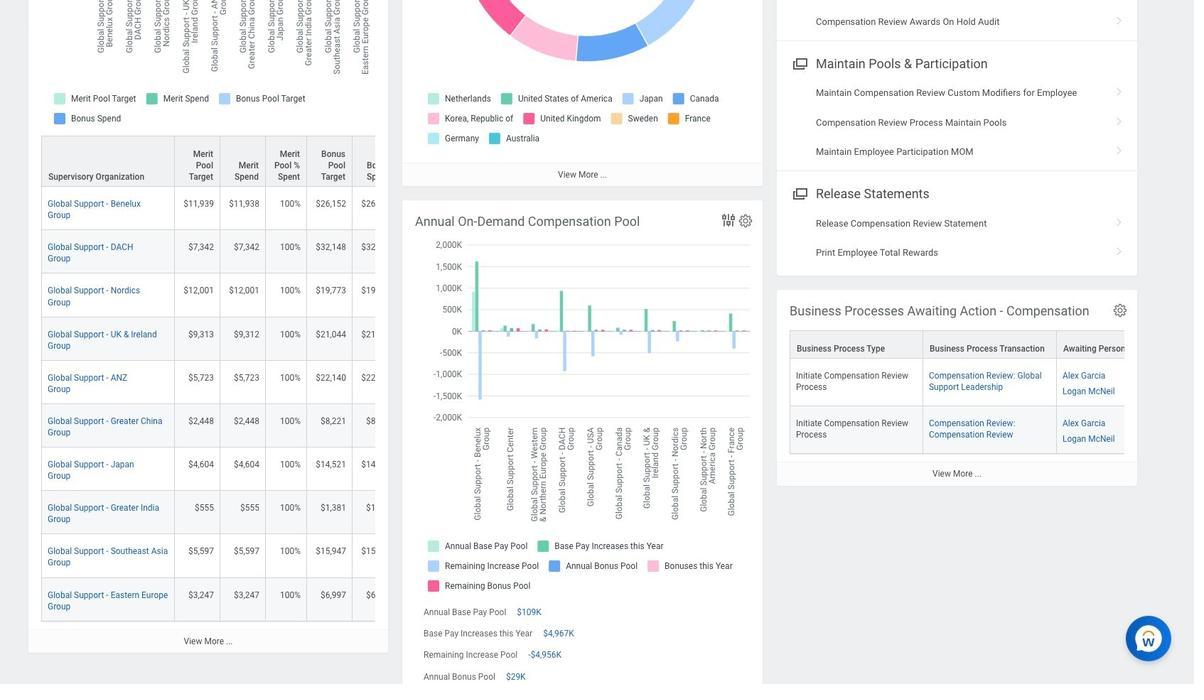 Task type: vqa. For each thing, say whether or not it's contained in the screenshot.
Settings
no



Task type: describe. For each thing, give the bounding box(es) containing it.
items selected list for 1st initiate compensation review process element from the bottom of the business processes awaiting action - compensation element
[[1063, 416, 1138, 445]]

1 chevron right image from the top
[[1111, 83, 1129, 97]]

1 column header from the left
[[41, 136, 175, 188]]

2 initiate compensation review process element from the top
[[796, 416, 909, 440]]

1 chevron right image from the top
[[1111, 11, 1129, 25]]

menu group image for first list from the bottom
[[790, 184, 809, 203]]

2 column header from the left
[[175, 136, 220, 188]]

3 list from the top
[[777, 209, 1138, 268]]

compensation review summary element
[[28, 0, 439, 653]]

annual on-demand compensation pool element
[[402, 201, 763, 685]]

4 column header from the left
[[266, 136, 307, 188]]

3 column header from the left
[[220, 136, 266, 188]]

3 chevron right image from the top
[[1111, 213, 1129, 227]]



Task type: locate. For each thing, give the bounding box(es) containing it.
5 column header from the left
[[307, 136, 353, 188]]

1 vertical spatial list
[[777, 78, 1138, 167]]

1 menu group image from the top
[[790, 53, 809, 73]]

1 list from the top
[[777, 0, 1138, 36]]

business processes awaiting action - compensation element
[[777, 290, 1156, 486]]

1 vertical spatial menu group image
[[790, 184, 809, 203]]

items selected list for second initiate compensation review process element from the bottom
[[1063, 368, 1138, 398]]

1 vertical spatial initiate compensation review process element
[[796, 416, 909, 440]]

configure and view chart data image
[[720, 212, 737, 229]]

2 list from the top
[[777, 78, 1138, 167]]

2 items selected list from the top
[[1063, 416, 1138, 445]]

list
[[777, 0, 1138, 36], [777, 78, 1138, 167], [777, 209, 1138, 268]]

0 vertical spatial chevron right image
[[1111, 11, 1129, 25]]

chevron right image
[[1111, 11, 1129, 25], [1111, 142, 1129, 156]]

configure annual on-demand compensation pool image
[[738, 213, 754, 229]]

2 chevron right image from the top
[[1111, 112, 1129, 126]]

chevron right image
[[1111, 83, 1129, 97], [1111, 112, 1129, 126], [1111, 213, 1129, 227], [1111, 242, 1129, 257]]

initiate compensation review process element
[[796, 368, 909, 393], [796, 416, 909, 440]]

0 vertical spatial items selected list
[[1063, 368, 1138, 398]]

1 vertical spatial chevron right image
[[1111, 142, 1129, 156]]

1 vertical spatial items selected list
[[1063, 416, 1138, 445]]

row
[[41, 136, 439, 188], [41, 187, 439, 231], [41, 231, 439, 274], [41, 274, 439, 318], [41, 318, 439, 361], [790, 331, 1156, 359], [790, 359, 1156, 407], [41, 361, 439, 405], [41, 405, 439, 448], [790, 407, 1156, 455], [41, 448, 439, 492], [41, 492, 439, 535], [41, 535, 439, 579], [41, 579, 439, 622]]

0 vertical spatial initiate compensation review process element
[[796, 368, 909, 393]]

1 items selected list from the top
[[1063, 368, 1138, 398]]

menu group image for second list from the bottom of the page
[[790, 53, 809, 73]]

menu group image
[[790, 53, 809, 73], [790, 184, 809, 203]]

items selected list
[[1063, 368, 1138, 398], [1063, 416, 1138, 445]]

compensation review by country element
[[402, 0, 763, 186]]

1 initiate compensation review process element from the top
[[796, 368, 909, 393]]

0 vertical spatial list
[[777, 0, 1138, 36]]

2 vertical spatial list
[[777, 209, 1138, 268]]

column header
[[41, 136, 175, 188], [175, 136, 220, 188], [220, 136, 266, 188], [266, 136, 307, 188], [307, 136, 353, 188]]

4 chevron right image from the top
[[1111, 242, 1129, 257]]

2 menu group image from the top
[[790, 184, 809, 203]]

0 vertical spatial menu group image
[[790, 53, 809, 73]]

2 chevron right image from the top
[[1111, 142, 1129, 156]]



